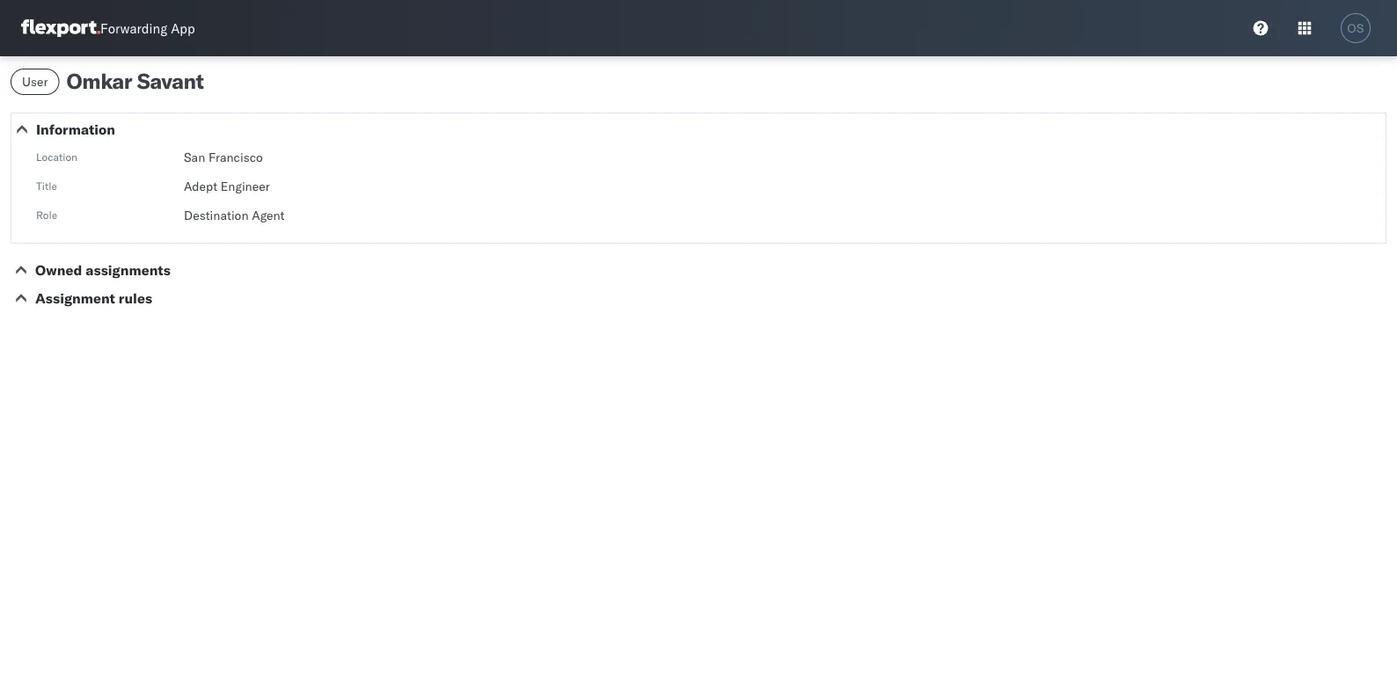 Task type: describe. For each thing, give the bounding box(es) containing it.
omkar savant
[[67, 68, 204, 94]]

adept
[[184, 179, 217, 194]]

assignments
[[86, 261, 171, 279]]

forwarding app link
[[21, 19, 195, 37]]

engineer
[[221, 179, 270, 194]]

adept engineer
[[184, 179, 270, 194]]

os
[[1348, 22, 1365, 35]]

omkar
[[67, 68, 132, 94]]

destination agent
[[184, 208, 285, 223]]

destination
[[184, 208, 249, 223]]

user
[[22, 74, 48, 89]]

owned
[[35, 261, 82, 279]]



Task type: vqa. For each thing, say whether or not it's contained in the screenshot.
Test within the Client Otter Products - Test Account Incoterm EXW
no



Task type: locate. For each thing, give the bounding box(es) containing it.
francisco
[[208, 150, 263, 165]]

role
[[36, 208, 57, 221]]

flexport. image
[[21, 19, 100, 37]]

app
[[171, 20, 195, 37]]

forwarding app
[[100, 20, 195, 37]]

san
[[184, 150, 205, 165]]

rules
[[119, 290, 152, 307]]

location
[[36, 150, 77, 163]]

agent
[[252, 208, 285, 223]]

owned assignments
[[35, 261, 171, 279]]

assignment rules
[[35, 290, 152, 307]]

assignment
[[35, 290, 115, 307]]

savant
[[137, 68, 204, 94]]

os button
[[1336, 8, 1377, 48]]

forwarding
[[100, 20, 167, 37]]

information
[[36, 121, 115, 138]]

san francisco
[[184, 150, 263, 165]]

title
[[36, 179, 57, 192]]



